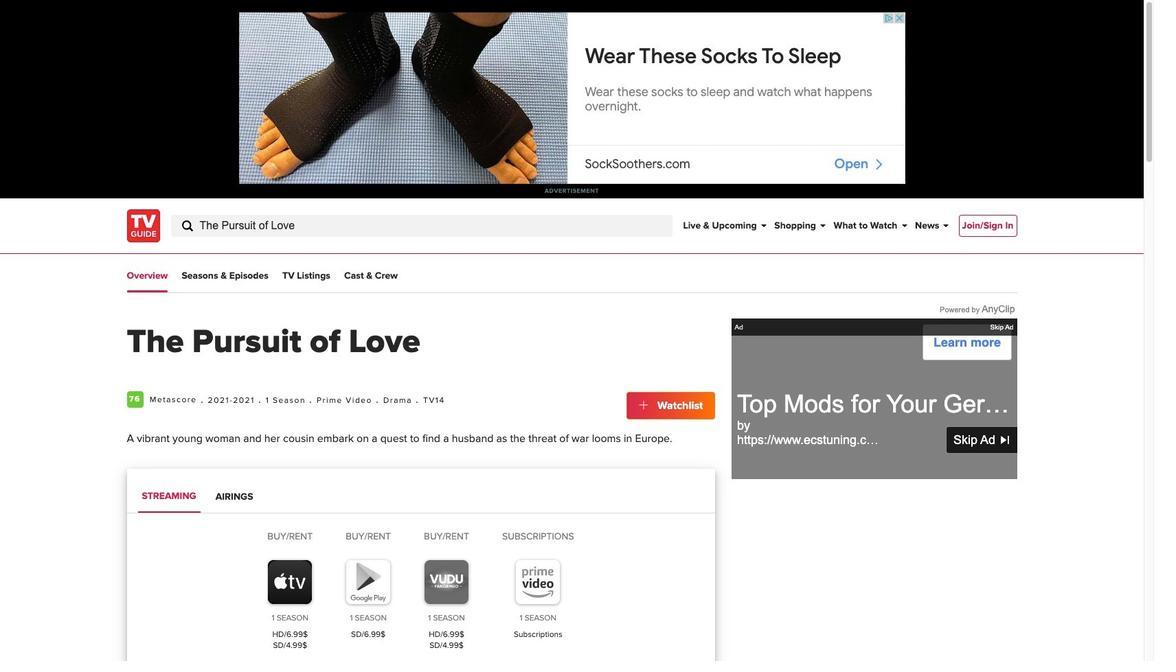 Task type: describe. For each thing, give the bounding box(es) containing it.
watch on amazon prime video image
[[516, 561, 560, 605]]

watch on vudu image
[[425, 561, 469, 605]]

advertisement element
[[239, 12, 905, 184]]

watch on google play movies image
[[346, 561, 390, 605]]



Task type: locate. For each thing, give the bounding box(es) containing it.
None field
[[171, 215, 672, 237]]

video player region
[[731, 319, 1017, 479]]

watch on apple tv image
[[268, 561, 312, 605]]

Search TV Shows and Movies... text field
[[171, 215, 672, 237]]



Task type: vqa. For each thing, say whether or not it's contained in the screenshot.
Watch on Apple TV image
yes



